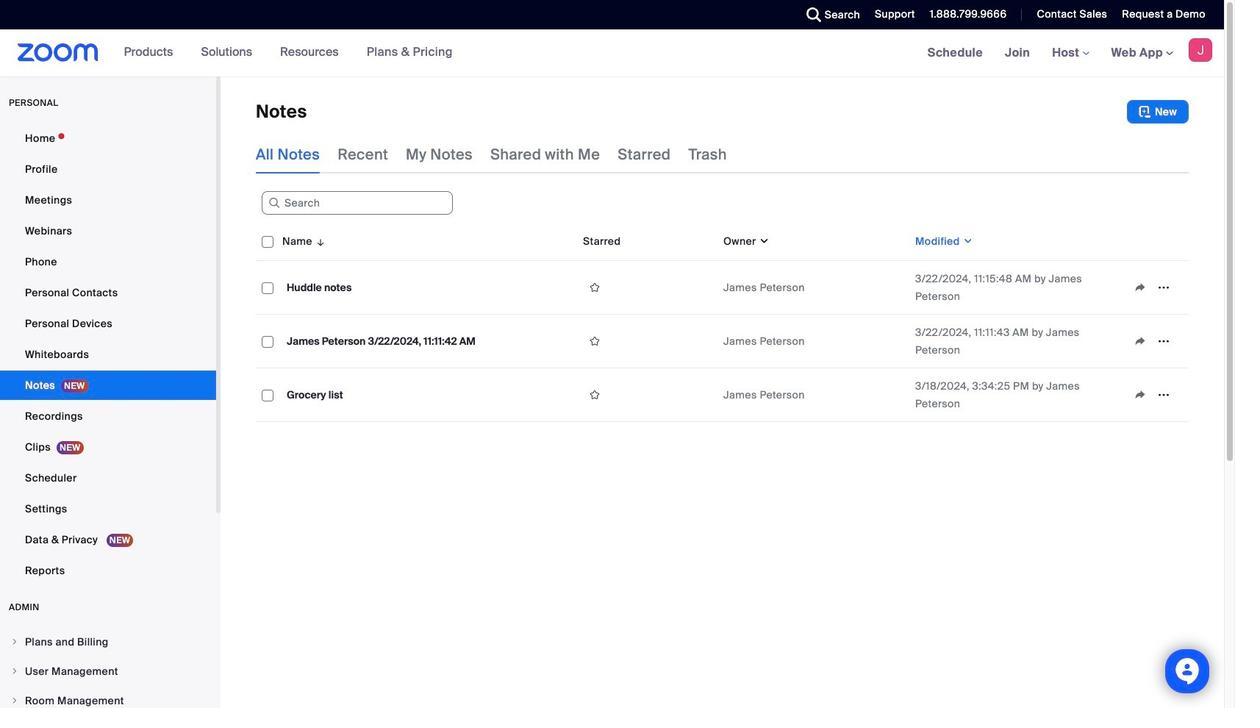 Task type: locate. For each thing, give the bounding box(es) containing it.
product information navigation
[[113, 29, 464, 76]]

3 share image from the top
[[1129, 388, 1152, 402]]

admin menu menu
[[0, 628, 216, 708]]

menu item
[[0, 628, 216, 656], [0, 657, 216, 685], [0, 687, 216, 708]]

share image down more options for james peterson 3/22/2024, 11:11:42 am 'icon' on the top of the page
[[1129, 388, 1152, 402]]

1 share image from the top
[[1129, 281, 1152, 294]]

1 vertical spatial menu item
[[0, 657, 216, 685]]

1 menu item from the top
[[0, 628, 216, 656]]

share image
[[1129, 281, 1152, 294], [1129, 335, 1152, 348], [1129, 388, 1152, 402]]

application for james peterson 3/22/2024, 11:11:42 am unstarred icon
[[1129, 330, 1183, 352]]

personal menu menu
[[0, 124, 216, 587]]

1 vertical spatial right image
[[10, 667, 19, 676]]

application for grocery list unstarred image
[[1129, 384, 1183, 406]]

down image
[[960, 234, 974, 249]]

0 vertical spatial right image
[[10, 638, 19, 646]]

james peterson 3/22/2024, 11:11:42 am unstarred image
[[583, 335, 607, 348]]

2 share image from the top
[[1129, 335, 1152, 348]]

zoom logo image
[[18, 43, 98, 62]]

application
[[256, 222, 1200, 433], [1129, 277, 1183, 299], [1129, 330, 1183, 352], [1129, 384, 1183, 406]]

right image
[[10, 638, 19, 646], [10, 667, 19, 676]]

1 right image from the top
[[10, 638, 19, 646]]

share image up more options for james peterson 3/22/2024, 11:11:42 am 'icon' on the top of the page
[[1129, 281, 1152, 294]]

1 vertical spatial share image
[[1129, 335, 1152, 348]]

0 vertical spatial share image
[[1129, 281, 1152, 294]]

down image
[[756, 234, 770, 249]]

share image down more options for huddle notes icon
[[1129, 335, 1152, 348]]

Search text field
[[262, 191, 453, 215]]

share image for more options for huddle notes icon
[[1129, 281, 1152, 294]]

0 vertical spatial menu item
[[0, 628, 216, 656]]

banner
[[0, 29, 1224, 77]]

2 vertical spatial menu item
[[0, 687, 216, 708]]

2 vertical spatial share image
[[1129, 388, 1152, 402]]

share image for more options for james peterson 3/22/2024, 11:11:42 am 'icon' on the top of the page
[[1129, 335, 1152, 348]]

2 right image from the top
[[10, 667, 19, 676]]

more options for james peterson 3/22/2024, 11:11:42 am image
[[1152, 335, 1176, 348]]



Task type: vqa. For each thing, say whether or not it's contained in the screenshot.
WHITEBOARDS Link at left
no



Task type: describe. For each thing, give the bounding box(es) containing it.
2 menu item from the top
[[0, 657, 216, 685]]

meetings navigation
[[917, 29, 1224, 77]]

right image
[[10, 696, 19, 705]]

more options for huddle notes image
[[1152, 281, 1176, 294]]

share image for "more options for grocery list" icon
[[1129, 388, 1152, 402]]

tabs of all notes page tab list
[[256, 135, 727, 174]]

grocery list unstarred image
[[583, 388, 607, 402]]

more options for grocery list image
[[1152, 388, 1176, 402]]

profile picture image
[[1189, 38, 1213, 62]]

arrow down image
[[312, 232, 326, 250]]

huddle notes unstarred image
[[583, 281, 607, 294]]

application for the huddle notes unstarred icon
[[1129, 277, 1183, 299]]

3 menu item from the top
[[0, 687, 216, 708]]



